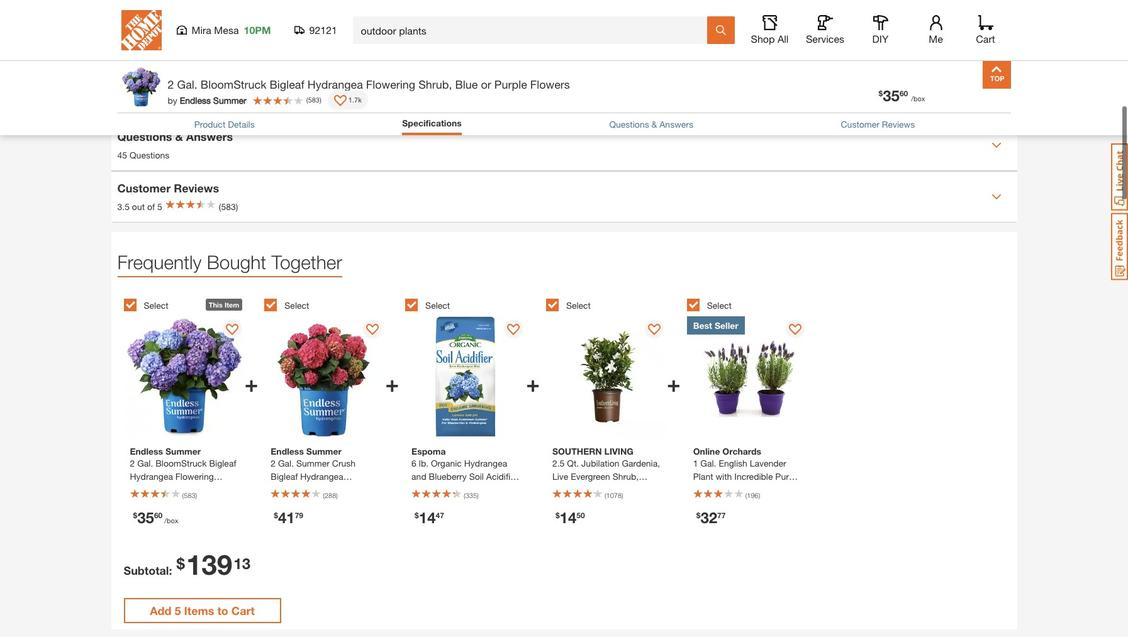 Task type: vqa. For each thing, say whether or not it's contained in the screenshot.


Task type: describe. For each thing, give the bounding box(es) containing it.
79
[[295, 511, 303, 521]]

plant
[[694, 472, 714, 482]]

( 196 )
[[746, 492, 761, 500]]

4 / 5 group
[[546, 291, 681, 545]]

13
[[234, 555, 251, 573]]

evergreen
[[571, 472, 611, 482]]

select for $ 14 50
[[567, 300, 591, 311]]

gal. for 32
[[701, 458, 717, 469]]

0 vertical spatial shrub,
[[419, 77, 452, 91]]

flowers inside the endless summer 2 gal. summer crush bigleaf hydrangea flowering shrub with raspberry red flowers
[[332, 498, 363, 509]]

0 horizontal spatial 5
[[157, 202, 162, 212]]

shrub
[[312, 485, 335, 496]]

item
[[225, 301, 239, 309]]

qt.
[[567, 458, 579, 469]]

+ for $ 41 79
[[386, 370, 399, 397]]

display image
[[649, 324, 661, 337]]

incredible
[[735, 472, 773, 482]]

shrub, inside "southern living 2.5 qt. jubilation gardenia, live evergreen shrub, white fragrant blooms"
[[613, 472, 639, 482]]

gardenia,
[[622, 458, 660, 469]]

or
[[481, 77, 492, 91]]

add 5 items to cart
[[150, 604, 255, 618]]

select for $ 14 47
[[426, 300, 450, 311]]

92121
[[309, 24, 337, 36]]

1 vertical spatial customer
[[117, 182, 171, 195]]

0 vertical spatial customer
[[841, 119, 880, 130]]

with inside "espoma 6 lb. organic hydrangea and blueberry soil acidifier with sulfur and gypsum"
[[412, 485, 428, 496]]

the home depot logo image
[[121, 10, 161, 50]]

( 583 )
[[306, 96, 322, 104]]

0 vertical spatial 60
[[900, 89, 909, 98]]

2 gal. bloomstruck bigleaf hydrangea flowering shrub, blue or purple flowers
[[168, 77, 570, 91]]

blue
[[456, 77, 478, 91]]

2 inside the endless summer 2 gal. summer crush bigleaf hydrangea flowering shrub with raspberry red flowers
[[271, 458, 276, 469]]

335
[[466, 492, 477, 500]]

) for $ 14 47
[[477, 492, 479, 500]]

white
[[553, 485, 575, 496]]

purple for or
[[495, 77, 528, 91]]

espoma 6 lb. organic hydrangea and blueberry soil acidifier with sulfur and gypsum
[[412, 446, 518, 496]]

select inside 5 / 5 group
[[707, 300, 732, 311]]

blooms
[[613, 485, 643, 496]]

( 1078 )
[[605, 492, 624, 500]]

this item
[[209, 301, 239, 309]]

(583)
[[219, 202, 238, 212]]

answers for questions & answers 45 questions
[[186, 130, 233, 144]]

southern
[[553, 446, 602, 457]]

139
[[186, 548, 232, 582]]

hydrangea for bigleaf
[[308, 77, 363, 91]]

0 vertical spatial bigleaf
[[270, 77, 305, 91]]

bought
[[207, 251, 266, 273]]

3.5
[[117, 202, 130, 212]]

out
[[132, 202, 145, 212]]

+ for $ 14 50
[[667, 370, 681, 397]]

add
[[150, 604, 172, 618]]

lb.
[[419, 458, 429, 469]]

( for $ 32 77
[[746, 492, 748, 500]]

shop all button
[[750, 15, 790, 45]]

0 horizontal spatial and
[[412, 472, 427, 482]]

0 vertical spatial flowering
[[366, 77, 416, 91]]

1 / 5 group
[[124, 291, 258, 545]]

bloomstruck
[[201, 77, 267, 91]]

5 inside button
[[175, 604, 181, 618]]

32
[[701, 509, 718, 527]]

( for $ 41 79
[[323, 492, 325, 500]]

( for $ 14 50
[[605, 492, 607, 500]]

0 vertical spatial endless
[[180, 95, 211, 105]]

gypsum
[[473, 485, 507, 496]]

10pm
[[244, 24, 271, 36]]

0 vertical spatial 2
[[168, 77, 174, 91]]

0 vertical spatial specifications
[[117, 85, 194, 99]]

1078
[[607, 492, 622, 500]]

sulfur
[[431, 485, 454, 496]]

purple for incredible
[[776, 472, 801, 482]]

35 inside 1 / 5 group
[[137, 509, 154, 527]]

services button
[[806, 15, 846, 45]]

$ inside 1 / 5 group
[[133, 511, 137, 521]]

online
[[694, 446, 721, 457]]

) for $ 14 50
[[622, 492, 624, 500]]

frequently bought together
[[117, 251, 342, 273]]

2.5 qt. jubilation gardenia, live evergreen shrub, white fragrant blooms image
[[546, 317, 667, 438]]

/box inside 1 / 5 group
[[165, 517, 178, 525]]

( 288 )
[[323, 492, 338, 500]]

shop all
[[751, 33, 789, 45]]

all
[[778, 33, 789, 45]]

hydrangea inside the endless summer 2 gal. summer crush bigleaf hydrangea flowering shrub with raspberry red flowers
[[300, 472, 344, 482]]

questions & answers 45 questions
[[117, 130, 233, 161]]

288
[[325, 492, 336, 500]]

live
[[553, 472, 569, 482]]

$ 41 79
[[274, 509, 303, 527]]

+ for $ 14 47
[[527, 370, 540, 397]]

espoma
[[412, 446, 446, 457]]

this
[[209, 301, 223, 309]]

fragrant
[[578, 485, 611, 496]]

online orchards 1 gal. english lavender plant with incredible purple color and fragrance (2- pack)
[[694, 446, 801, 509]]

41
[[278, 509, 295, 527]]

display image inside 2 / 5 group
[[367, 324, 379, 337]]

) for $ 32 77
[[759, 492, 761, 500]]

jubilation
[[582, 458, 620, 469]]

endless inside the endless summer 2 gal. summer crush bigleaf hydrangea flowering shrub with raspberry red flowers
[[271, 446, 304, 457]]

47
[[436, 511, 444, 521]]

14 for $ 14 50
[[560, 509, 577, 527]]

pack)
[[694, 498, 716, 509]]

( 335 )
[[464, 492, 479, 500]]

$ 14 47
[[415, 509, 444, 527]]

subtotal:
[[124, 564, 172, 578]]

2 vertical spatial summer
[[297, 458, 330, 469]]

me button
[[916, 15, 957, 45]]

1 vertical spatial details
[[228, 119, 255, 130]]

0 vertical spatial details
[[163, 35, 201, 49]]

1 horizontal spatial 35
[[883, 87, 900, 105]]

1 vertical spatial product
[[194, 119, 226, 130]]

77
[[718, 511, 726, 521]]

mira mesa 10pm
[[192, 24, 271, 36]]

of
[[147, 202, 155, 212]]

0 vertical spatial product details
[[117, 35, 201, 49]]

6
[[412, 458, 417, 469]]

acidifier
[[487, 472, 518, 482]]

mesa
[[214, 24, 239, 36]]

answers for questions & answers
[[660, 119, 694, 130]]

mira
[[192, 24, 211, 36]]

0 vertical spatial product
[[117, 35, 160, 49]]

and for 32
[[717, 485, 732, 496]]

me
[[929, 33, 944, 45]]

cart inside button
[[232, 604, 255, 618]]

seller
[[715, 320, 739, 331]]

1.7k button
[[328, 91, 368, 110]]

frequently
[[117, 251, 202, 273]]

gal. for 41
[[278, 458, 294, 469]]

2.5
[[553, 458, 565, 469]]

hydrangea for organic
[[464, 458, 508, 469]]



Task type: locate. For each thing, give the bounding box(es) containing it.
product details down by endless summer
[[194, 119, 255, 130]]

items
[[184, 604, 214, 618]]

5 right add
[[175, 604, 181, 618]]

3 select from the left
[[426, 300, 450, 311]]

0 horizontal spatial cart
[[232, 604, 255, 618]]

4 + from the left
[[667, 370, 681, 397]]

1 horizontal spatial specifications
[[402, 118, 462, 128]]

$ 35 60 /box up subtotal:
[[133, 509, 178, 527]]

35 down "diy"
[[883, 87, 900, 105]]

60 inside 1 / 5 group
[[154, 511, 163, 521]]

diy button
[[861, 15, 901, 45]]

2 vertical spatial questions
[[130, 150, 170, 161]]

1 horizontal spatial and
[[456, 485, 471, 496]]

$ inside the $ 32 77
[[697, 511, 701, 521]]

cart right to
[[232, 604, 255, 618]]

(
[[306, 96, 308, 104], [323, 492, 325, 500], [464, 492, 466, 500], [605, 492, 607, 500], [746, 492, 748, 500]]

1 vertical spatial 5
[[175, 604, 181, 618]]

questions for questions & answers 45 questions
[[117, 130, 172, 144]]

summer down bloomstruck
[[213, 95, 247, 105]]

gal. inside the endless summer 2 gal. summer crush bigleaf hydrangea flowering shrub with raspberry red flowers
[[278, 458, 294, 469]]

1 horizontal spatial customer reviews
[[841, 119, 916, 130]]

caret image
[[992, 192, 1002, 202]]

0 horizontal spatial purple
[[495, 77, 528, 91]]

$ up subtotal:
[[133, 511, 137, 521]]

display image inside "1.7k" dropdown button
[[334, 95, 347, 108]]

hydrangea up the shrub at the bottom left of the page
[[300, 472, 344, 482]]

( inside 2 / 5 group
[[323, 492, 325, 500]]

0 vertical spatial questions
[[610, 119, 650, 130]]

summer up crush
[[306, 446, 342, 457]]

0 horizontal spatial flowering
[[271, 485, 309, 496]]

product image image
[[121, 67, 161, 108]]

purple inside 'online orchards 1 gal. english lavender plant with incredible purple color and fragrance (2- pack)'
[[776, 472, 801, 482]]

What can we help you find today? search field
[[361, 17, 707, 43]]

display image
[[334, 95, 347, 108], [226, 324, 238, 337], [367, 324, 379, 337], [508, 324, 520, 337], [789, 324, 802, 337]]

2 / 5 group
[[265, 291, 399, 545]]

purple right or
[[495, 77, 528, 91]]

reviews
[[883, 119, 916, 130], [174, 182, 219, 195]]

1 horizontal spatial details
[[228, 119, 255, 130]]

product details
[[117, 35, 201, 49], [194, 119, 255, 130]]

0 horizontal spatial 60
[[154, 511, 163, 521]]

1 vertical spatial flowers
[[332, 498, 363, 509]]

bigleaf right bloomstruck
[[270, 77, 305, 91]]

0 horizontal spatial answers
[[186, 130, 233, 144]]

summer
[[213, 95, 247, 105], [306, 446, 342, 457], [297, 458, 330, 469]]

) inside 3 / 5 group
[[477, 492, 479, 500]]

1 vertical spatial 35
[[137, 509, 154, 527]]

0 vertical spatial $ 35 60 /box
[[879, 87, 926, 105]]

1 horizontal spatial customer
[[841, 119, 880, 130]]

purple up (2-
[[776, 472, 801, 482]]

by
[[168, 95, 177, 105]]

red
[[314, 498, 330, 509]]

)
[[320, 96, 322, 104], [336, 492, 338, 500], [477, 492, 479, 500], [622, 492, 624, 500], [759, 492, 761, 500]]

14 down white
[[560, 509, 577, 527]]

0 horizontal spatial specifications
[[117, 85, 194, 99]]

) inside 5 / 5 group
[[759, 492, 761, 500]]

answers inside questions & answers 45 questions
[[186, 130, 233, 144]]

0 horizontal spatial flowers
[[332, 498, 363, 509]]

0 vertical spatial purple
[[495, 77, 528, 91]]

and inside 'online orchards 1 gal. english lavender plant with incredible purple color and fragrance (2- pack)'
[[717, 485, 732, 496]]

1 horizontal spatial $ 35 60 /box
[[879, 87, 926, 105]]

and right color
[[717, 485, 732, 496]]

0 horizontal spatial 35
[[137, 509, 154, 527]]

answers
[[660, 119, 694, 130], [186, 130, 233, 144]]

1 + from the left
[[245, 370, 258, 397]]

select inside 1 / 5 group
[[144, 300, 169, 311]]

and down lb.
[[412, 472, 427, 482]]

$ down "diy"
[[879, 89, 883, 98]]

gal. up raspberry
[[278, 458, 294, 469]]

$ down pack)
[[697, 511, 701, 521]]

top button
[[983, 60, 1011, 89]]

$ left 50
[[556, 511, 560, 521]]

select inside 4 / 5 group
[[567, 300, 591, 311]]

45
[[117, 150, 127, 161]]

14 inside 4 / 5 group
[[560, 509, 577, 527]]

& for questions & answers 45 questions
[[175, 130, 183, 144]]

select
[[144, 300, 169, 311], [285, 300, 309, 311], [426, 300, 450, 311], [567, 300, 591, 311], [707, 300, 732, 311]]

0 horizontal spatial 2
[[168, 77, 174, 91]]

50
[[577, 511, 585, 521]]

1
[[694, 458, 699, 469]]

specifications down blue
[[402, 118, 462, 128]]

0 vertical spatial answers
[[660, 119, 694, 130]]

0 horizontal spatial customer
[[117, 182, 171, 195]]

fragrance
[[735, 485, 775, 496]]

bigleaf
[[270, 77, 305, 91], [271, 472, 298, 482]]

2 vertical spatial hydrangea
[[300, 472, 344, 482]]

$ left 139
[[177, 555, 185, 573]]

1 vertical spatial summer
[[306, 446, 342, 457]]

lavender
[[750, 458, 787, 469]]

0 horizontal spatial &
[[175, 130, 183, 144]]

live chat image
[[1112, 144, 1129, 211]]

0 vertical spatial reviews
[[883, 119, 916, 130]]

$ inside "subtotal: $ 139 13"
[[177, 555, 185, 573]]

) for $ 41 79
[[336, 492, 338, 500]]

details down bloomstruck
[[228, 119, 255, 130]]

0 horizontal spatial $ 35 60 /box
[[133, 509, 178, 527]]

southern living 2.5 qt. jubilation gardenia, live evergreen shrub, white fragrant blooms
[[553, 446, 660, 496]]

cart
[[977, 33, 996, 45], [232, 604, 255, 618]]

6 lb. organic hydrangea and blueberry soil acidifier with sulfur and gypsum image
[[406, 317, 527, 438]]

1 vertical spatial &
[[175, 130, 183, 144]]

0 horizontal spatial 14
[[419, 509, 436, 527]]

+ inside 3 / 5 group
[[527, 370, 540, 397]]

0 vertical spatial cart
[[977, 33, 996, 45]]

1 horizontal spatial answers
[[660, 119, 694, 130]]

blueberry
[[429, 472, 467, 482]]

flowers down "what can we help you find today?" search field
[[531, 77, 570, 91]]

cart up top button
[[977, 33, 996, 45]]

select inside 2 / 5 group
[[285, 300, 309, 311]]

endless up raspberry
[[271, 446, 304, 457]]

+
[[245, 370, 258, 397], [386, 370, 399, 397], [527, 370, 540, 397], [667, 370, 681, 397]]

0 horizontal spatial endless
[[180, 95, 211, 105]]

2 14 from the left
[[560, 509, 577, 527]]

5 right of
[[157, 202, 162, 212]]

$ inside $ 14 50
[[556, 511, 560, 521]]

by endless summer
[[168, 95, 247, 105]]

endless summer 2 gal. summer crush bigleaf hydrangea flowering shrub with raspberry red flowers
[[271, 446, 363, 509]]

2 horizontal spatial gal.
[[701, 458, 717, 469]]

) inside 2 / 5 group
[[336, 492, 338, 500]]

1 horizontal spatial endless
[[271, 446, 304, 457]]

2 horizontal spatial and
[[717, 485, 732, 496]]

& for questions & answers
[[652, 119, 658, 130]]

+ inside 1 / 5 group
[[245, 370, 258, 397]]

2 horizontal spatial with
[[716, 472, 732, 482]]

specifications up questions & answers 45 questions
[[117, 85, 194, 99]]

1 horizontal spatial 2
[[271, 458, 276, 469]]

) down soil
[[477, 492, 479, 500]]

0 vertical spatial flowers
[[531, 77, 570, 91]]

hydrangea up soil
[[464, 458, 508, 469]]

1 horizontal spatial &
[[652, 119, 658, 130]]

with inside 'online orchards 1 gal. english lavender plant with incredible purple color and fragrance (2- pack)'
[[716, 472, 732, 482]]

1 horizontal spatial purple
[[776, 472, 801, 482]]

( inside 5 / 5 group
[[746, 492, 748, 500]]

customer
[[841, 119, 880, 130], [117, 182, 171, 195]]

flowers
[[531, 77, 570, 91], [332, 498, 363, 509]]

1 horizontal spatial flowers
[[531, 77, 570, 91]]

1 vertical spatial questions
[[117, 130, 172, 144]]

with down english at the bottom of the page
[[716, 472, 732, 482]]

details
[[163, 35, 201, 49], [228, 119, 255, 130]]

product down by endless summer
[[194, 119, 226, 130]]

1 vertical spatial product details
[[194, 119, 255, 130]]

hydrangea inside "espoma 6 lb. organic hydrangea and blueberry soil acidifier with sulfur and gypsum"
[[464, 458, 508, 469]]

2
[[168, 77, 174, 91], [271, 458, 276, 469]]

gal. inside 'online orchards 1 gal. english lavender plant with incredible purple color and fragrance (2- pack)'
[[701, 458, 717, 469]]

0 vertical spatial /box
[[912, 94, 926, 103]]

$ 35 60 /box down "diy"
[[879, 87, 926, 105]]

1 vertical spatial bigleaf
[[271, 472, 298, 482]]

) right the shrub at the bottom left of the page
[[336, 492, 338, 500]]

with right 288
[[338, 485, 354, 496]]

flowering inside the endless summer 2 gal. summer crush bigleaf hydrangea flowering shrub with raspberry red flowers
[[271, 485, 309, 496]]

product details up product image
[[117, 35, 201, 49]]

1 vertical spatial reviews
[[174, 182, 219, 195]]

1 horizontal spatial flowering
[[366, 77, 416, 91]]

5 select from the left
[[707, 300, 732, 311]]

( inside 3 / 5 group
[[464, 492, 466, 500]]

0 horizontal spatial customer reviews
[[117, 182, 219, 195]]

1 horizontal spatial /box
[[912, 94, 926, 103]]

2 + from the left
[[386, 370, 399, 397]]

196
[[748, 492, 759, 500]]

display image inside 1 / 5 group
[[226, 324, 238, 337]]

0 horizontal spatial gal.
[[177, 77, 198, 91]]

0 vertical spatial customer reviews
[[841, 119, 916, 130]]

2 gal. summer crush bigleaf hydrangea flowering shrub with raspberry red flowers image
[[265, 317, 386, 438]]

and for 14
[[456, 485, 471, 496]]

with left 'sulfur'
[[412, 485, 428, 496]]

0 horizontal spatial shrub,
[[419, 77, 452, 91]]

select for $ 41 79
[[285, 300, 309, 311]]

1 vertical spatial cart
[[232, 604, 255, 618]]

$ inside $ 14 47
[[415, 511, 419, 521]]

& inside questions & answers 45 questions
[[175, 130, 183, 144]]

$ 32 77
[[697, 509, 726, 527]]

bigleaf up raspberry
[[271, 472, 298, 482]]

$ left 47
[[415, 511, 419, 521]]

583
[[308, 96, 320, 104]]

specifications button
[[111, 69, 1018, 119], [402, 116, 462, 132], [402, 116, 462, 130]]

0 vertical spatial hydrangea
[[308, 77, 363, 91]]

1.7k
[[349, 96, 362, 104]]

bigleaf inside the endless summer 2 gal. summer crush bigleaf hydrangea flowering shrub with raspberry red flowers
[[271, 472, 298, 482]]

organic
[[431, 458, 462, 469]]

1 horizontal spatial product
[[194, 119, 226, 130]]

endless right by
[[180, 95, 211, 105]]

and
[[412, 472, 427, 482], [456, 485, 471, 496], [717, 485, 732, 496]]

hydrangea up 1.7k
[[308, 77, 363, 91]]

14 inside 3 / 5 group
[[419, 509, 436, 527]]

soil
[[469, 472, 484, 482]]

1 horizontal spatial reviews
[[883, 119, 916, 130]]

( for $ 14 47
[[464, 492, 466, 500]]

shop
[[751, 33, 775, 45]]

product
[[117, 35, 160, 49], [194, 119, 226, 130]]

1 horizontal spatial 14
[[560, 509, 577, 527]]

1 select from the left
[[144, 300, 169, 311]]

questions for questions & answers
[[610, 119, 650, 130]]

0 horizontal spatial with
[[338, 485, 354, 496]]

best seller
[[694, 320, 739, 331]]

feedback link image
[[1112, 213, 1129, 281]]

) down incredible
[[759, 492, 761, 500]]

35 up subtotal:
[[137, 509, 154, 527]]

3 / 5 group
[[406, 291, 540, 545]]

purple
[[495, 77, 528, 91], [776, 472, 801, 482]]

best
[[694, 320, 713, 331]]

1 vertical spatial $ 35 60 /box
[[133, 509, 178, 527]]

2 up raspberry
[[271, 458, 276, 469]]

2 select from the left
[[285, 300, 309, 311]]

1 vertical spatial endless
[[271, 446, 304, 457]]

with inside the endless summer 2 gal. summer crush bigleaf hydrangea flowering shrub with raspberry red flowers
[[338, 485, 354, 496]]

1 horizontal spatial gal.
[[278, 458, 294, 469]]

$ inside $ 41 79
[[274, 511, 278, 521]]

14 for $ 14 47
[[419, 509, 436, 527]]

product details button
[[111, 17, 1018, 67], [194, 118, 255, 131], [194, 118, 255, 131]]

shrub, up blooms
[[613, 472, 639, 482]]

14 down 'sulfur'
[[419, 509, 436, 527]]

shrub, left blue
[[419, 77, 452, 91]]

1 horizontal spatial with
[[412, 485, 428, 496]]

1 horizontal spatial 60
[[900, 89, 909, 98]]

0 vertical spatial 35
[[883, 87, 900, 105]]

+ inside 4 / 5 group
[[667, 370, 681, 397]]

cart link
[[972, 15, 1000, 45]]

2 up by
[[168, 77, 174, 91]]

1 vertical spatial 60
[[154, 511, 163, 521]]

3.5 out of 5
[[117, 202, 162, 212]]

0 vertical spatial &
[[652, 119, 658, 130]]

1 vertical spatial shrub,
[[613, 472, 639, 482]]

caret image
[[992, 140, 1002, 150]]

hydrangea
[[308, 77, 363, 91], [464, 458, 508, 469], [300, 472, 344, 482]]

customer reviews button
[[841, 118, 916, 131], [841, 118, 916, 131]]

5
[[157, 202, 162, 212], [175, 604, 181, 618]]

60
[[900, 89, 909, 98], [154, 511, 163, 521]]

( inside 4 / 5 group
[[605, 492, 607, 500]]

) inside 4 / 5 group
[[622, 492, 624, 500]]

1 vertical spatial answers
[[186, 130, 233, 144]]

1 vertical spatial flowering
[[271, 485, 309, 496]]

$ 35 60 /box inside 1 / 5 group
[[133, 509, 178, 527]]

living
[[605, 446, 634, 457]]

summer up the shrub at the bottom left of the page
[[297, 458, 330, 469]]

3 + from the left
[[527, 370, 540, 397]]

1 vertical spatial customer reviews
[[117, 182, 219, 195]]

) left "1.7k" dropdown button
[[320, 96, 322, 104]]

14
[[419, 509, 436, 527], [560, 509, 577, 527]]

1 vertical spatial purple
[[776, 472, 801, 482]]

and down soil
[[456, 485, 471, 496]]

4 select from the left
[[567, 300, 591, 311]]

$ 35 60 /box
[[879, 87, 926, 105], [133, 509, 178, 527]]

gal. up by
[[177, 77, 198, 91]]

flowers right red
[[332, 498, 363, 509]]

1 horizontal spatial cart
[[977, 33, 996, 45]]

0 horizontal spatial reviews
[[174, 182, 219, 195]]

gal. down the online
[[701, 458, 717, 469]]

together
[[272, 251, 342, 273]]

english
[[719, 458, 748, 469]]

1 vertical spatial 2
[[271, 458, 276, 469]]

5 / 5 group
[[687, 291, 822, 545]]

$
[[879, 89, 883, 98], [133, 511, 137, 521], [274, 511, 278, 521], [415, 511, 419, 521], [556, 511, 560, 521], [697, 511, 701, 521], [177, 555, 185, 573]]

product up product image
[[117, 35, 160, 49]]

select inside 3 / 5 group
[[426, 300, 450, 311]]

$ 14 50
[[556, 509, 585, 527]]

1 vertical spatial /box
[[165, 517, 178, 525]]

1 14 from the left
[[419, 509, 436, 527]]

to
[[218, 604, 228, 618]]

+ inside 2 / 5 group
[[386, 370, 399, 397]]

flowering
[[366, 77, 416, 91], [271, 485, 309, 496]]

crush
[[332, 458, 356, 469]]

orchards
[[723, 446, 762, 457]]

services
[[807, 33, 845, 45]]

1 horizontal spatial shrub,
[[613, 472, 639, 482]]

1 horizontal spatial 5
[[175, 604, 181, 618]]

$ down raspberry
[[274, 511, 278, 521]]

details right the home depot logo
[[163, 35, 201, 49]]

0 horizontal spatial /box
[[165, 517, 178, 525]]

diy
[[873, 33, 889, 45]]

add 5 items to cart button
[[124, 599, 281, 624]]

) right fragrant
[[622, 492, 624, 500]]

1 vertical spatial hydrangea
[[464, 458, 508, 469]]

0 vertical spatial summer
[[213, 95, 247, 105]]

92121 button
[[294, 24, 338, 37]]

1 gal. english lavender plant with incredible purple color and fragrance (2-pack) image
[[687, 317, 808, 438]]



